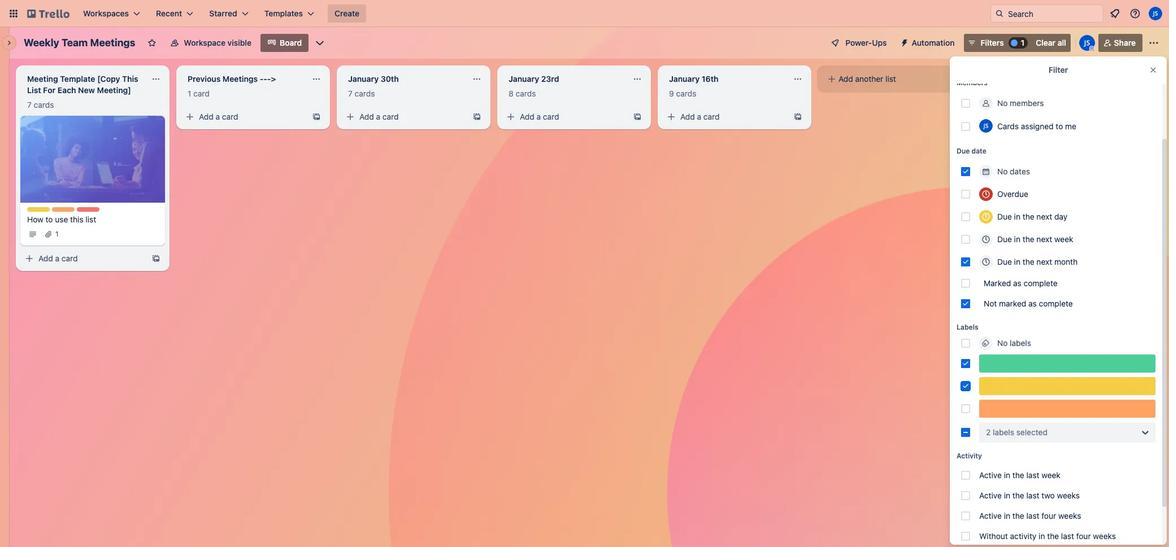 Task type: describe. For each thing, give the bounding box(es) containing it.
active for active in the last four weeks
[[980, 512, 1002, 521]]

in for active in the last four weeks
[[1004, 512, 1011, 521]]

overdue
[[998, 189, 1029, 199]]

use
[[55, 215, 68, 224]]

labels for no
[[1010, 339, 1032, 348]]

card for 9 cards
[[704, 112, 720, 122]]

sm image down 1 card
[[184, 111, 196, 123]]

workspaces
[[83, 8, 129, 18]]

1 vertical spatial 1
[[188, 89, 191, 98]]

filters
[[981, 38, 1004, 47]]

month
[[1055, 257, 1078, 267]]

show menu image
[[1149, 37, 1160, 49]]

star or unstar board image
[[148, 38, 157, 47]]

card for 1 card
[[222, 112, 238, 122]]

two
[[1042, 491, 1055, 501]]

workspaces button
[[76, 5, 147, 23]]

workspace
[[184, 38, 226, 47]]

the for active in the last four weeks
[[1013, 512, 1025, 521]]

weekly
[[24, 37, 59, 49]]

back to home image
[[27, 5, 70, 23]]

no for no dates
[[998, 167, 1008, 176]]

no for no labels
[[998, 339, 1008, 348]]

activity
[[1010, 532, 1037, 542]]

the for due in the next month
[[1023, 257, 1035, 267]]

next for month
[[1037, 257, 1053, 267]]

0 horizontal spatial list
[[86, 215, 96, 224]]

the for active in the last week
[[1013, 471, 1025, 480]]

workspace visible button
[[164, 34, 258, 52]]

no members
[[998, 98, 1044, 108]]

Search field
[[1004, 5, 1103, 22]]

2 labels selected
[[986, 428, 1048, 438]]

7 cards for meeting template [copy this list for each new meeting] text field
[[27, 100, 54, 110]]

close popover image
[[1149, 66, 1158, 75]]

weeks for active in the last two weeks
[[1057, 491, 1080, 501]]

weekly team meetings
[[24, 37, 135, 49]]

week for active in the last week
[[1042, 471, 1061, 480]]

active in the last four weeks
[[980, 512, 1082, 521]]

templates button
[[258, 5, 321, 23]]

the for due in the next day
[[1023, 212, 1035, 222]]

create button
[[328, 5, 366, 23]]

templates
[[264, 8, 303, 18]]

not marked as complete
[[984, 299, 1073, 309]]

no for no members
[[998, 98, 1008, 108]]

2 horizontal spatial 1
[[1021, 38, 1025, 47]]

8
[[509, 89, 514, 98]]

0 horizontal spatial jacob simon (jacobsimon16) image
[[1079, 35, 1095, 51]]

last for four
[[1027, 512, 1040, 521]]

next for week
[[1037, 235, 1053, 244]]

activity
[[957, 452, 982, 461]]

not
[[984, 299, 997, 309]]

members
[[957, 79, 988, 87]]

0 notifications image
[[1108, 7, 1122, 20]]

the for due in the next week
[[1023, 235, 1035, 244]]

due in the next day
[[998, 212, 1068, 222]]

automation button
[[896, 34, 962, 52]]

create from template… image for 7 cards
[[473, 112, 482, 122]]

date
[[972, 147, 987, 155]]

without activity in the last four weeks
[[980, 532, 1116, 542]]

in right activity at the right bottom of the page
[[1039, 532, 1045, 542]]

2
[[986, 428, 991, 438]]

due date
[[957, 147, 987, 155]]

0 horizontal spatial 1
[[55, 230, 59, 238]]

add a card for 1 card
[[199, 112, 238, 122]]

add for 7 cards
[[360, 112, 374, 122]]

add for 9 cards
[[681, 112, 695, 122]]

the for active in the last two weeks
[[1013, 491, 1025, 501]]

this member is an admin of this board. image
[[1090, 46, 1095, 51]]

create from template… image for 8 cards
[[633, 112, 642, 122]]

without
[[980, 532, 1008, 542]]

8 cards
[[509, 89, 536, 98]]

ups
[[872, 38, 887, 47]]

7 for meeting template [copy this list for each new meeting] text field
[[27, 100, 32, 110]]

starred button
[[203, 5, 255, 23]]

add a card for 8 cards
[[520, 112, 559, 122]]

recent button
[[149, 5, 200, 23]]

sm image down "how"
[[24, 253, 35, 264]]

power-ups button
[[823, 34, 894, 52]]

in for due in the next month
[[1014, 257, 1021, 267]]

due in the next month
[[998, 257, 1078, 267]]

open information menu image
[[1130, 8, 1141, 19]]

add another list
[[839, 74, 896, 84]]

create
[[335, 8, 360, 18]]

clear all button
[[1032, 34, 1071, 52]]

team
[[62, 37, 88, 49]]

selected
[[1017, 428, 1048, 438]]

add a card for 9 cards
[[681, 112, 720, 122]]

recent
[[156, 8, 182, 18]]

in for active in the last two weeks
[[1004, 491, 1011, 501]]

last for two
[[1027, 491, 1040, 501]]

January 23rd text field
[[502, 70, 626, 88]]

cards assigned to me
[[998, 121, 1077, 131]]

create from template… image for 1 card
[[312, 112, 321, 122]]

9
[[669, 89, 674, 98]]

0 horizontal spatial as
[[1014, 279, 1022, 288]]

active for active in the last two weeks
[[980, 491, 1002, 501]]

9 cards
[[669, 89, 697, 98]]

marked as complete
[[984, 279, 1058, 288]]

add a card link for 1 card
[[181, 109, 308, 125]]

add for 8 cards
[[520, 112, 535, 122]]

add a card for 7 cards
[[360, 112, 399, 122]]

add a card link down this at the top of the page
[[20, 251, 147, 267]]

members
[[1010, 98, 1044, 108]]

clear
[[1036, 38, 1056, 47]]

weeks for active in the last four weeks
[[1059, 512, 1082, 521]]

clear all
[[1036, 38, 1066, 47]]

another
[[856, 74, 884, 84]]

the right activity at the right bottom of the page
[[1048, 532, 1059, 542]]

me
[[1066, 121, 1077, 131]]

cards for january 23rd text box
[[516, 89, 536, 98]]

workspace visible
[[184, 38, 252, 47]]



Task type: locate. For each thing, give the bounding box(es) containing it.
1 vertical spatial complete
[[1039, 299, 1073, 309]]

a down previous meetings ---> text field
[[216, 112, 220, 122]]

add a card link for 9 cards
[[662, 109, 789, 125]]

0 vertical spatial to
[[1056, 121, 1063, 131]]

to
[[1056, 121, 1063, 131], [46, 215, 53, 224]]

7 cards down january 30th text box
[[348, 89, 375, 98]]

7 cards for january 30th text box
[[348, 89, 375, 98]]

0 horizontal spatial create from template… image
[[312, 112, 321, 122]]

2 vertical spatial active
[[980, 512, 1002, 521]]

due for due date
[[957, 147, 970, 155]]

cards
[[355, 89, 375, 98], [516, 89, 536, 98], [676, 89, 697, 98], [34, 100, 54, 110]]

0 vertical spatial active
[[980, 471, 1002, 480]]

card for 8 cards
[[543, 112, 559, 122]]

a down use
[[55, 254, 59, 263]]

1 left clear
[[1021, 38, 1025, 47]]

due left date
[[957, 147, 970, 155]]

assigned
[[1021, 121, 1054, 131]]

jacob simon (jacobsimon16) image right open information menu icon
[[1149, 7, 1163, 20]]

Meeting Template [Copy This List For Each New Meeting] text field
[[20, 70, 145, 99]]

active for active in the last week
[[980, 471, 1002, 480]]

power-ups
[[846, 38, 887, 47]]

due for due in the next month
[[998, 257, 1012, 267]]

in
[[1014, 212, 1021, 222], [1014, 235, 1021, 244], [1014, 257, 1021, 267], [1004, 471, 1011, 480], [1004, 491, 1011, 501], [1004, 512, 1011, 521], [1039, 532, 1045, 542]]

1 horizontal spatial as
[[1029, 299, 1037, 309]]

0 horizontal spatial create from template… image
[[151, 254, 161, 263]]

sm image down how to use this list
[[43, 229, 54, 240]]

due in the next week
[[998, 235, 1074, 244]]

visible
[[228, 38, 252, 47]]

1 horizontal spatial 1
[[188, 89, 191, 98]]

a for 8 cards
[[537, 112, 541, 122]]

all
[[1058, 38, 1066, 47]]

add a card down 8 cards in the left top of the page
[[520, 112, 559, 122]]

1 vertical spatial labels
[[993, 428, 1015, 438]]

1 vertical spatial to
[[46, 215, 53, 224]]

0 vertical spatial four
[[1042, 512, 1057, 521]]

due down overdue
[[998, 212, 1012, 222]]

0 vertical spatial list
[[886, 74, 896, 84]]

no down marked
[[998, 339, 1008, 348]]

add left another
[[839, 74, 853, 84]]

0 horizontal spatial four
[[1042, 512, 1057, 521]]

jacob simon (jacobsimon16) image
[[1149, 7, 1163, 20], [1079, 35, 1095, 51]]

in down overdue
[[1014, 212, 1021, 222]]

Previous Meetings ---> text field
[[181, 70, 305, 88]]

next left month
[[1037, 257, 1053, 267]]

3 next from the top
[[1037, 257, 1053, 267]]

2 next from the top
[[1037, 235, 1053, 244]]

as
[[1014, 279, 1022, 288], [1029, 299, 1037, 309]]

active in the last week
[[980, 471, 1061, 480]]

jacob simon (jacobsimon16) image
[[980, 119, 993, 133]]

add a card down use
[[38, 254, 78, 263]]

0 vertical spatial no
[[998, 98, 1008, 108]]

labels right 2
[[993, 428, 1015, 438]]

day
[[1055, 212, 1068, 222]]

0 vertical spatial as
[[1014, 279, 1022, 288]]

sm image
[[826, 73, 838, 85], [184, 111, 196, 123], [505, 111, 517, 123], [43, 229, 54, 240], [24, 253, 35, 264]]

the down due in the next day
[[1023, 235, 1035, 244]]

3 no from the top
[[998, 339, 1008, 348]]

1 vertical spatial list
[[86, 215, 96, 224]]

1 down use
[[55, 230, 59, 238]]

due
[[957, 147, 970, 155], [998, 212, 1012, 222], [998, 235, 1012, 244], [998, 257, 1012, 267]]

to left use
[[46, 215, 53, 224]]

add a card link down "january 16th" "text field"
[[662, 109, 789, 125]]

list right another
[[886, 74, 896, 84]]

0 vertical spatial next
[[1037, 212, 1053, 222]]

0 vertical spatial jacob simon (jacobsimon16) image
[[1149, 7, 1163, 20]]

1 down workspace
[[188, 89, 191, 98]]

the
[[1023, 212, 1035, 222], [1023, 235, 1035, 244], [1023, 257, 1035, 267], [1013, 471, 1025, 480], [1013, 491, 1025, 501], [1013, 512, 1025, 521], [1048, 532, 1059, 542]]

jacob simon (jacobsimon16) image right all
[[1079, 35, 1095, 51]]

last up active in the last two weeks
[[1027, 471, 1040, 480]]

add a card
[[199, 112, 238, 122], [360, 112, 399, 122], [520, 112, 559, 122], [681, 112, 720, 122], [38, 254, 78, 263]]

2 vertical spatial 1
[[55, 230, 59, 238]]

0 horizontal spatial to
[[46, 215, 53, 224]]

1 next from the top
[[1037, 212, 1053, 222]]

1 vertical spatial weeks
[[1059, 512, 1082, 521]]

board
[[280, 38, 302, 47]]

a down "january 16th" "text field"
[[697, 112, 702, 122]]

in up marked as complete
[[1014, 257, 1021, 267]]

labels
[[1010, 339, 1032, 348], [993, 428, 1015, 438]]

0 vertical spatial complete
[[1024, 279, 1058, 288]]

how to use this list
[[27, 215, 96, 224]]

1 horizontal spatial list
[[886, 74, 896, 84]]

1 vertical spatial active
[[980, 491, 1002, 501]]

a for 7 cards
[[376, 112, 381, 122]]

list right this at the top of the page
[[86, 215, 96, 224]]

1 horizontal spatial 7
[[348, 89, 353, 98]]

a for 9 cards
[[697, 112, 702, 122]]

a
[[216, 112, 220, 122], [376, 112, 381, 122], [537, 112, 541, 122], [697, 112, 702, 122], [55, 254, 59, 263]]

3 active from the top
[[980, 512, 1002, 521]]

cards right 8
[[516, 89, 536, 98]]

in down active in the last week
[[1004, 491, 1011, 501]]

1 create from template… image from the left
[[312, 112, 321, 122]]

no labels
[[998, 339, 1032, 348]]

cards for january 30th text box
[[355, 89, 375, 98]]

the up activity at the right bottom of the page
[[1013, 512, 1025, 521]]

search image
[[995, 9, 1004, 18]]

no left dates
[[998, 167, 1008, 176]]

add a card down 1 card
[[199, 112, 238, 122]]

1 horizontal spatial 7 cards
[[348, 89, 375, 98]]

0 vertical spatial weeks
[[1057, 491, 1080, 501]]

0 vertical spatial 7
[[348, 89, 353, 98]]

1 horizontal spatial to
[[1056, 121, 1063, 131]]

sm image inside "add another list" link
[[826, 73, 838, 85]]

0 vertical spatial labels
[[1010, 339, 1032, 348]]

2 active from the top
[[980, 491, 1002, 501]]

add down "how"
[[38, 254, 53, 263]]

card
[[193, 89, 210, 98], [222, 112, 238, 122], [383, 112, 399, 122], [543, 112, 559, 122], [704, 112, 720, 122], [62, 254, 78, 263]]

labels down not marked as complete
[[1010, 339, 1032, 348]]

four
[[1042, 512, 1057, 521], [1077, 532, 1091, 542]]

starred
[[209, 8, 237, 18]]

color: green, title: none element
[[980, 355, 1156, 373]]

color: yellow, title: none element
[[980, 378, 1156, 396]]

1 horizontal spatial create from template… image
[[794, 112, 803, 122]]

last left two
[[1027, 491, 1040, 501]]

marked
[[984, 279, 1011, 288]]

week
[[1055, 235, 1074, 244], [1042, 471, 1061, 480]]

1 vertical spatial 7 cards
[[27, 100, 54, 110]]

list
[[886, 74, 896, 84], [86, 215, 96, 224]]

January 30th text field
[[341, 70, 466, 88]]

the up active in the last two weeks
[[1013, 471, 1025, 480]]

week for due in the next week
[[1055, 235, 1074, 244]]

add another list link
[[822, 70, 967, 88]]

add down the "9 cards"
[[681, 112, 695, 122]]

complete down marked as complete
[[1039, 299, 1073, 309]]

1 vertical spatial week
[[1042, 471, 1061, 480]]

labels for 2
[[993, 428, 1015, 438]]

1 vertical spatial next
[[1037, 235, 1053, 244]]

no up the cards
[[998, 98, 1008, 108]]

add a card down january 30th text box
[[360, 112, 399, 122]]

1 vertical spatial no
[[998, 167, 1008, 176]]

last
[[1027, 471, 1040, 480], [1027, 491, 1040, 501], [1027, 512, 1040, 521], [1062, 532, 1075, 542]]

power-
[[846, 38, 872, 47]]

add for 1 card
[[199, 112, 214, 122]]

2 vertical spatial no
[[998, 339, 1008, 348]]

week up month
[[1055, 235, 1074, 244]]

1 no from the top
[[998, 98, 1008, 108]]

cards right 9
[[676, 89, 697, 98]]

due up marked
[[998, 257, 1012, 267]]

2 vertical spatial next
[[1037, 257, 1053, 267]]

the down active in the last week
[[1013, 491, 1025, 501]]

1 active from the top
[[980, 471, 1002, 480]]

add down 8 cards in the left top of the page
[[520, 112, 535, 122]]

7 cards down meeting template [copy this list for each new meeting] text field
[[27, 100, 54, 110]]

in up active in the last two weeks
[[1004, 471, 1011, 480]]

in for active in the last week
[[1004, 471, 1011, 480]]

1 horizontal spatial create from template… image
[[473, 112, 482, 122]]

automation
[[912, 38, 955, 47]]

a down january 23rd text box
[[537, 112, 541, 122]]

0 horizontal spatial 7 cards
[[27, 100, 54, 110]]

add a card link down january 30th text box
[[341, 109, 468, 125]]

0 vertical spatial 7 cards
[[348, 89, 375, 98]]

a for 1 card
[[216, 112, 220, 122]]

add down january 30th text box
[[360, 112, 374, 122]]

complete
[[1024, 279, 1058, 288], [1039, 299, 1073, 309]]

to left the me on the top right of the page
[[1056, 121, 1063, 131]]

1
[[1021, 38, 1025, 47], [188, 89, 191, 98], [55, 230, 59, 238]]

create from template… image for 9 cards
[[794, 112, 803, 122]]

card for 7 cards
[[383, 112, 399, 122]]

create from template… image
[[312, 112, 321, 122], [794, 112, 803, 122]]

due for due in the next day
[[998, 212, 1012, 222]]

2 vertical spatial weeks
[[1093, 532, 1116, 542]]

in for due in the next day
[[1014, 212, 1021, 222]]

last down active in the last four weeks at the right bottom of page
[[1062, 532, 1075, 542]]

active down active in the last week
[[980, 491, 1002, 501]]

next left the day
[[1037, 212, 1053, 222]]

1 card
[[188, 89, 210, 98]]

last down active in the last two weeks
[[1027, 512, 1040, 521]]

2 create from template… image from the left
[[794, 112, 803, 122]]

due for due in the next week
[[998, 235, 1012, 244]]

dates
[[1010, 167, 1030, 176]]

labels
[[957, 323, 979, 332]]

board link
[[261, 34, 309, 52]]

last for week
[[1027, 471, 1040, 480]]

January 16th text field
[[662, 70, 787, 88]]

share
[[1115, 38, 1136, 47]]

sm image down 8
[[505, 111, 517, 123]]

0 vertical spatial week
[[1055, 235, 1074, 244]]

cards for meeting template [copy this list for each new meeting] text field
[[34, 100, 54, 110]]

a down january 30th text box
[[376, 112, 381, 122]]

add down 1 card
[[199, 112, 214, 122]]

how
[[27, 215, 43, 224]]

add a card link
[[181, 109, 308, 125], [341, 109, 468, 125], [502, 109, 629, 125], [662, 109, 789, 125], [20, 251, 147, 267]]

due down due in the next day
[[998, 235, 1012, 244]]

cards
[[998, 121, 1019, 131]]

active up without
[[980, 512, 1002, 521]]

primary element
[[0, 0, 1170, 27]]

cards down meeting template [copy this list for each new meeting] text field
[[34, 100, 54, 110]]

the up marked as complete
[[1023, 257, 1035, 267]]

no
[[998, 98, 1008, 108], [998, 167, 1008, 176], [998, 339, 1008, 348]]

2 horizontal spatial create from template… image
[[633, 112, 642, 122]]

in for due in the next week
[[1014, 235, 1021, 244]]

meetings
[[90, 37, 135, 49]]

next
[[1037, 212, 1053, 222], [1037, 235, 1053, 244], [1037, 257, 1053, 267]]

no dates
[[998, 167, 1030, 176]]

weeks
[[1057, 491, 1080, 501], [1059, 512, 1082, 521], [1093, 532, 1116, 542]]

add a card down the "9 cards"
[[681, 112, 720, 122]]

share button
[[1099, 34, 1143, 52]]

sm image inside automation "button"
[[896, 34, 912, 50]]

filter
[[1049, 65, 1068, 75]]

next for day
[[1037, 212, 1053, 222]]

1 horizontal spatial four
[[1077, 532, 1091, 542]]

add a card link for 8 cards
[[502, 109, 629, 125]]

2 no from the top
[[998, 167, 1008, 176]]

customize views image
[[314, 37, 326, 49]]

active in the last two weeks
[[980, 491, 1080, 501]]

0 horizontal spatial 7
[[27, 100, 32, 110]]

sm image
[[896, 34, 912, 50], [345, 111, 356, 123], [666, 111, 677, 123], [27, 229, 38, 240]]

1 vertical spatial four
[[1077, 532, 1091, 542]]

in up without
[[1004, 512, 1011, 521]]

add a card link down january 23rd text box
[[502, 109, 629, 125]]

sm image left add another list
[[826, 73, 838, 85]]

7 for january 30th text box
[[348, 89, 353, 98]]

7 cards
[[348, 89, 375, 98], [27, 100, 54, 110]]

week up two
[[1042, 471, 1061, 480]]

Board name text field
[[18, 34, 141, 52]]

add
[[839, 74, 853, 84], [199, 112, 214, 122], [360, 112, 374, 122], [520, 112, 535, 122], [681, 112, 695, 122], [38, 254, 53, 263]]

next up due in the next month
[[1037, 235, 1053, 244]]

this
[[70, 215, 83, 224]]

cards down january 30th text box
[[355, 89, 375, 98]]

add a card link for 7 cards
[[341, 109, 468, 125]]

cards for "january 16th" "text field"
[[676, 89, 697, 98]]

0 vertical spatial 1
[[1021, 38, 1025, 47]]

1 vertical spatial jacob simon (jacobsimon16) image
[[1079, 35, 1095, 51]]

1 vertical spatial as
[[1029, 299, 1037, 309]]

add a card link down previous meetings ---> text field
[[181, 109, 308, 125]]

color: orange, title: none element
[[980, 400, 1156, 418]]

complete down due in the next month
[[1024, 279, 1058, 288]]

marked
[[999, 299, 1027, 309]]

1 vertical spatial 7
[[27, 100, 32, 110]]

1 horizontal spatial jacob simon (jacobsimon16) image
[[1149, 7, 1163, 20]]

active
[[980, 471, 1002, 480], [980, 491, 1002, 501], [980, 512, 1002, 521]]

the up due in the next week
[[1023, 212, 1035, 222]]

create from template… image
[[473, 112, 482, 122], [633, 112, 642, 122], [151, 254, 161, 263]]

in down due in the next day
[[1014, 235, 1021, 244]]

active down activity
[[980, 471, 1002, 480]]



Task type: vqa. For each thing, say whether or not it's contained in the screenshot.
christopher davis (christopheraland) image
no



